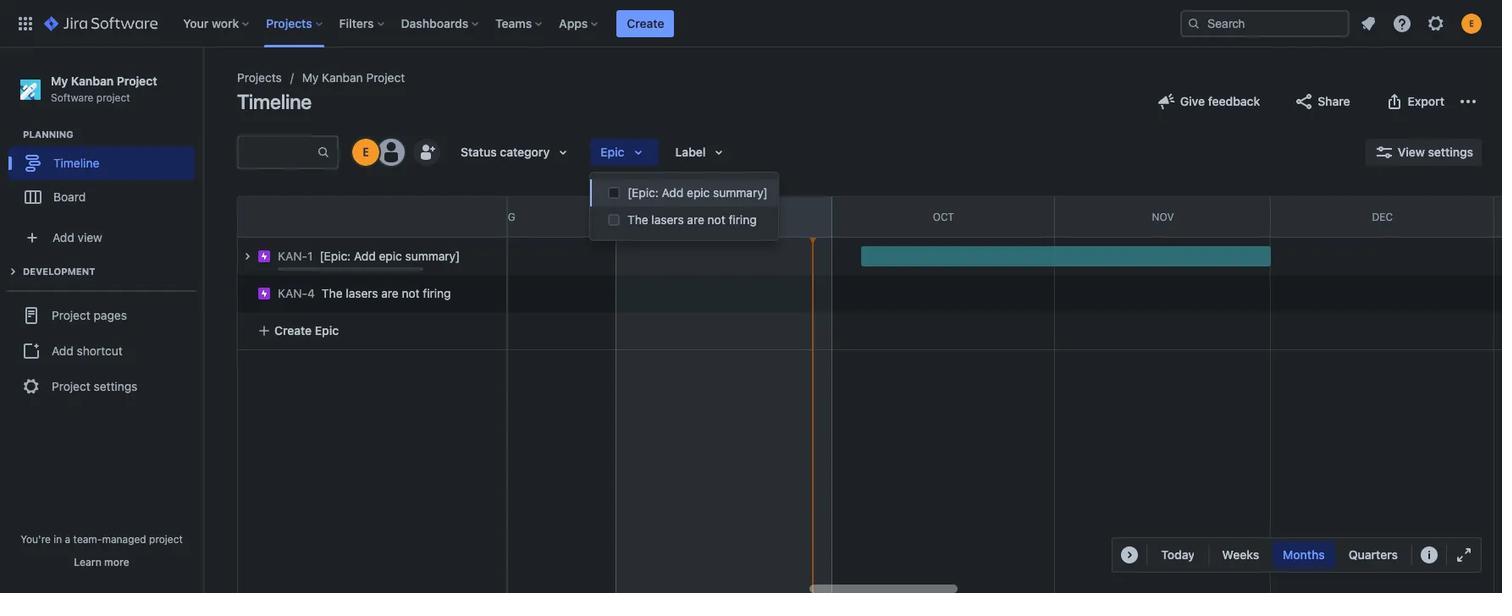 Task type: locate. For each thing, give the bounding box(es) containing it.
0 horizontal spatial the
[[322, 286, 343, 301]]

epic image
[[257, 287, 271, 301]]

add left the shortcut
[[52, 344, 73, 358]]

managed
[[102, 533, 146, 546]]

project inside my kanban project software project
[[96, 91, 130, 104]]

are up create epic button
[[381, 286, 399, 301]]

1 vertical spatial epic
[[379, 249, 402, 263]]

0 vertical spatial project
[[96, 91, 130, 104]]

epic up kan-4 the lasers are not firing
[[379, 249, 402, 263]]

firing down '[epic: add epic summary]'
[[729, 213, 757, 227]]

add people image
[[417, 142, 437, 163]]

0 horizontal spatial lasers
[[346, 286, 378, 301]]

kanban up software
[[71, 74, 114, 88]]

0 horizontal spatial kanban
[[71, 74, 114, 88]]

1 horizontal spatial project
[[149, 533, 183, 546]]

projects inside popup button
[[266, 16, 312, 30]]

project pages
[[52, 308, 127, 322]]

group
[[7, 291, 196, 411]]

team-
[[73, 533, 102, 546]]

settings
[[94, 379, 137, 394]]

the
[[627, 213, 648, 227], [322, 286, 343, 301]]

feedback
[[1208, 94, 1260, 108]]

add shortcut button
[[7, 335, 196, 368]]

learn more button
[[74, 556, 129, 570]]

jira software image
[[44, 13, 158, 33], [44, 13, 158, 33]]

the down '[epic: add epic summary]'
[[627, 213, 648, 227]]

your work
[[183, 16, 239, 30]]

1 horizontal spatial epic
[[601, 145, 624, 159]]

status category button
[[450, 139, 584, 166]]

my inside my kanban project software project
[[51, 74, 68, 88]]

0 horizontal spatial epic
[[379, 249, 402, 263]]

0 vertical spatial summary]
[[713, 185, 768, 200]]

projects
[[266, 16, 312, 30], [237, 70, 282, 85]]

kan- for 1
[[278, 249, 307, 263]]

1 vertical spatial create
[[274, 323, 312, 338]]

give feedback button
[[1146, 88, 1270, 115]]

timeline down projects link
[[237, 90, 312, 113]]

summary]
[[713, 185, 768, 200], [405, 249, 460, 263]]

0 vertical spatial projects
[[266, 16, 312, 30]]

1 vertical spatial epic
[[315, 323, 339, 338]]

1 horizontal spatial my
[[302, 70, 319, 85]]

project
[[96, 91, 130, 104], [149, 533, 183, 546]]

[epic: right 1
[[320, 249, 351, 263]]

0 vertical spatial [epic:
[[627, 185, 659, 200]]

my kanban project link
[[302, 68, 405, 88]]

1 horizontal spatial kanban
[[322, 70, 363, 85]]

0 vertical spatial lasers
[[651, 213, 684, 227]]

the right the 4
[[322, 286, 343, 301]]

0 vertical spatial firing
[[729, 213, 757, 227]]

1 kan- from the top
[[278, 249, 307, 263]]

lasers
[[651, 213, 684, 227], [346, 286, 378, 301]]

summary] up kan-4 the lasers are not firing
[[405, 249, 460, 263]]

create
[[627, 16, 664, 30], [274, 323, 312, 338]]

epic
[[687, 185, 710, 200], [379, 249, 402, 263]]

summary] up sep
[[713, 185, 768, 200]]

epic left label
[[601, 145, 624, 159]]

1 vertical spatial [epic:
[[320, 249, 351, 263]]

0 vertical spatial epic
[[601, 145, 624, 159]]

you're in a team-managed project
[[20, 533, 183, 546]]

0 horizontal spatial project
[[96, 91, 130, 104]]

appswitcher icon image
[[15, 13, 36, 33]]

eloisefrancis23 image
[[352, 139, 379, 166]]

not
[[708, 213, 725, 227], [402, 286, 420, 301]]

add
[[662, 185, 684, 200], [52, 230, 74, 245], [354, 249, 376, 263], [52, 344, 73, 358]]

1 vertical spatial the
[[322, 286, 343, 301]]

epic down the 4
[[315, 323, 339, 338]]

add left view in the left top of the page
[[52, 230, 74, 245]]

add up kan-4 the lasers are not firing
[[354, 249, 376, 263]]

1 horizontal spatial not
[[708, 213, 725, 227]]

are
[[687, 213, 704, 227], [381, 286, 399, 301]]

1 vertical spatial firing
[[423, 286, 451, 301]]

1 horizontal spatial create
[[627, 16, 664, 30]]

1 vertical spatial are
[[381, 286, 399, 301]]

not down '[epic: add epic summary]'
[[708, 213, 725, 227]]

are down '[epic: add epic summary]'
[[687, 213, 704, 227]]

notifications image
[[1358, 13, 1378, 33]]

[epic:
[[627, 185, 659, 200], [320, 249, 351, 263]]

kan-1 link
[[278, 248, 313, 265]]

2 kan- from the top
[[278, 286, 307, 301]]

kanban
[[322, 70, 363, 85], [71, 74, 114, 88]]

1 vertical spatial summary]
[[405, 249, 460, 263]]

1 vertical spatial projects
[[237, 70, 282, 85]]

epic
[[601, 145, 624, 159], [315, 323, 339, 338]]

add inside button
[[52, 344, 73, 358]]

project left sidebar navigation icon
[[117, 74, 157, 88]]

firing
[[729, 213, 757, 227], [423, 286, 451, 301]]

0 vertical spatial the
[[627, 213, 648, 227]]

kan- right epic image
[[278, 286, 307, 301]]

create down the kan-4 link
[[274, 323, 312, 338]]

timeline link
[[8, 147, 195, 181]]

weeks button
[[1212, 542, 1269, 569]]

0 horizontal spatial firing
[[423, 286, 451, 301]]

my kanban project
[[302, 70, 405, 85]]

lasers down '[epic: add epic summary]'
[[651, 213, 684, 227]]

0 horizontal spatial [epic:
[[320, 249, 351, 263]]

your profile and settings image
[[1461, 13, 1482, 33]]

0 vertical spatial timeline
[[237, 90, 312, 113]]

0 vertical spatial epic
[[687, 185, 710, 200]]

give
[[1180, 94, 1205, 108]]

kan- right epic icon
[[278, 249, 307, 263]]

pages
[[94, 308, 127, 322]]

create inside create epic button
[[274, 323, 312, 338]]

1 horizontal spatial are
[[687, 213, 704, 227]]

kanban down filters
[[322, 70, 363, 85]]

export button
[[1374, 88, 1455, 115]]

0 horizontal spatial create
[[274, 323, 312, 338]]

quarters
[[1349, 548, 1398, 562]]

enter full screen image
[[1454, 545, 1474, 566]]

project down add shortcut
[[52, 379, 90, 394]]

my up software
[[51, 74, 68, 88]]

today
[[1161, 548, 1194, 562]]

kanban inside my kanban project software project
[[71, 74, 114, 88]]

0 horizontal spatial timeline
[[53, 156, 99, 170]]

1 horizontal spatial epic
[[687, 185, 710, 200]]

kan-
[[278, 249, 307, 263], [278, 286, 307, 301]]

banner
[[0, 0, 1502, 47]]

create right apps popup button
[[627, 16, 664, 30]]

1 vertical spatial project
[[149, 533, 183, 546]]

not up create epic button
[[402, 286, 420, 301]]

1 horizontal spatial timeline
[[237, 90, 312, 113]]

epic up the lasers are not firing
[[687, 185, 710, 200]]

a
[[65, 533, 70, 546]]

weeks
[[1222, 548, 1259, 562]]

project
[[366, 70, 405, 85], [117, 74, 157, 88], [52, 308, 90, 322], [52, 379, 90, 394]]

project settings link
[[7, 368, 196, 406]]

projects up projects link
[[266, 16, 312, 30]]

my
[[302, 70, 319, 85], [51, 74, 68, 88]]

0 vertical spatial create
[[627, 16, 664, 30]]

0 vertical spatial kan-
[[278, 249, 307, 263]]

timeline up 'board'
[[53, 156, 99, 170]]

0 vertical spatial are
[[687, 213, 704, 227]]

timeline
[[237, 90, 312, 113], [53, 156, 99, 170]]

1 horizontal spatial summary]
[[713, 185, 768, 200]]

my right projects link
[[302, 70, 319, 85]]

0 vertical spatial not
[[708, 213, 725, 227]]

0 horizontal spatial epic
[[315, 323, 339, 338]]

lasers down 'kan-1 [epic: add epic summary]' on the left of page
[[346, 286, 378, 301]]

shortcut
[[77, 344, 123, 358]]

1 vertical spatial timeline
[[53, 156, 99, 170]]

1 vertical spatial kan-
[[278, 286, 307, 301]]

create inside the create button
[[627, 16, 664, 30]]

firing up create epic button
[[423, 286, 451, 301]]

project right managed at the bottom of the page
[[149, 533, 183, 546]]

1 horizontal spatial lasers
[[651, 213, 684, 227]]

projects right sidebar navigation icon
[[237, 70, 282, 85]]

0 horizontal spatial not
[[402, 286, 420, 301]]

dashboards button
[[396, 10, 485, 37]]

0 horizontal spatial my
[[51, 74, 68, 88]]

show child issues image
[[237, 246, 257, 267]]

[epic: down epic popup button
[[627, 185, 659, 200]]

view
[[78, 230, 102, 245]]

apps button
[[554, 10, 605, 37]]

project right software
[[96, 91, 130, 104]]

1 horizontal spatial firing
[[729, 213, 757, 227]]

project up add shortcut
[[52, 308, 90, 322]]



Task type: vqa. For each thing, say whether or not it's contained in the screenshot.
right Nonprofit
no



Task type: describe. For each thing, give the bounding box(es) containing it.
quarters button
[[1338, 542, 1408, 569]]

software
[[51, 91, 94, 104]]

1 horizontal spatial [epic:
[[627, 185, 659, 200]]

export icon image
[[1384, 91, 1404, 112]]

you're
[[20, 533, 51, 546]]

[epic: add epic summary]
[[627, 185, 768, 200]]

project down filters popup button
[[366, 70, 405, 85]]

label
[[675, 145, 706, 159]]

nov
[[1152, 211, 1174, 223]]

development image
[[3, 262, 23, 282]]

months button
[[1273, 542, 1335, 569]]

status
[[461, 145, 497, 159]]

kan-1 [epic: add epic summary]
[[278, 249, 460, 263]]

add shortcut
[[52, 344, 123, 358]]

dec
[[1372, 211, 1393, 223]]

create epic button
[[247, 316, 496, 346]]

0 horizontal spatial summary]
[[405, 249, 460, 263]]

1 vertical spatial not
[[402, 286, 420, 301]]

export
[[1408, 94, 1444, 108]]

planning group
[[8, 128, 202, 219]]

primary element
[[10, 0, 1180, 47]]

projects for projects popup button
[[266, 16, 312, 30]]

sep
[[714, 211, 733, 223]]

4
[[307, 286, 315, 301]]

epic image
[[257, 250, 271, 263]]

learn more
[[74, 556, 129, 569]]

your
[[183, 16, 209, 30]]

planning
[[23, 129, 73, 140]]

the lasers are not firing
[[627, 213, 757, 227]]

aug
[[494, 211, 515, 223]]

banner containing your work
[[0, 0, 1502, 47]]

1 vertical spatial lasers
[[346, 286, 378, 301]]

create button
[[617, 10, 674, 37]]

category
[[500, 145, 550, 159]]

sidebar navigation image
[[185, 68, 222, 102]]

filters button
[[334, 10, 391, 37]]

apps
[[559, 16, 588, 30]]

epic inside button
[[315, 323, 339, 338]]

search image
[[1187, 17, 1201, 30]]

status category
[[461, 145, 550, 159]]

my kanban project software project
[[51, 74, 157, 104]]

more
[[104, 556, 129, 569]]

my for my kanban project
[[302, 70, 319, 85]]

project pages link
[[7, 297, 196, 335]]

learn
[[74, 556, 101, 569]]

work
[[212, 16, 239, 30]]

create for create
[[627, 16, 664, 30]]

projects button
[[261, 10, 329, 37]]

dashboards
[[401, 16, 468, 30]]

today button
[[1150, 542, 1204, 569]]

kan-4 the lasers are not firing
[[278, 286, 451, 301]]

projects link
[[237, 68, 282, 88]]

label button
[[665, 139, 740, 166]]

timeline inside planning "group"
[[53, 156, 99, 170]]

unassigned image
[[378, 139, 405, 166]]

your work button
[[178, 10, 256, 37]]

months
[[1283, 548, 1325, 562]]

create epic
[[274, 323, 339, 338]]

my for my kanban project software project
[[51, 74, 68, 88]]

epic inside popup button
[[601, 145, 624, 159]]

epic button
[[590, 139, 658, 166]]

add inside dropdown button
[[52, 230, 74, 245]]

teams
[[495, 16, 532, 30]]

create for create epic
[[274, 323, 312, 338]]

kan- for 4
[[278, 286, 307, 301]]

settings image
[[1426, 13, 1446, 33]]

kanban for my kanban project
[[322, 70, 363, 85]]

oct
[[933, 211, 954, 223]]

help image
[[1392, 13, 1412, 33]]

filters
[[339, 16, 374, 30]]

1 horizontal spatial the
[[627, 213, 648, 227]]

projects for projects link
[[237, 70, 282, 85]]

add view button
[[10, 221, 193, 255]]

group containing project pages
[[7, 291, 196, 411]]

project settings
[[52, 379, 137, 394]]

kanban for my kanban project software project
[[71, 74, 114, 88]]

add up the lasers are not firing
[[662, 185, 684, 200]]

0 horizontal spatial are
[[381, 286, 399, 301]]

planning image
[[3, 125, 23, 145]]

give feedback
[[1180, 94, 1260, 108]]

board
[[53, 189, 86, 204]]

project inside my kanban project software project
[[117, 74, 157, 88]]

add view
[[52, 230, 102, 245]]

in
[[54, 533, 62, 546]]

1
[[307, 249, 313, 263]]

development
[[23, 266, 95, 277]]

Search timeline text field
[[239, 137, 317, 168]]

teams button
[[490, 10, 549, 37]]

kan-4 link
[[278, 285, 315, 302]]

Search field
[[1180, 10, 1350, 37]]

board link
[[8, 181, 195, 214]]



